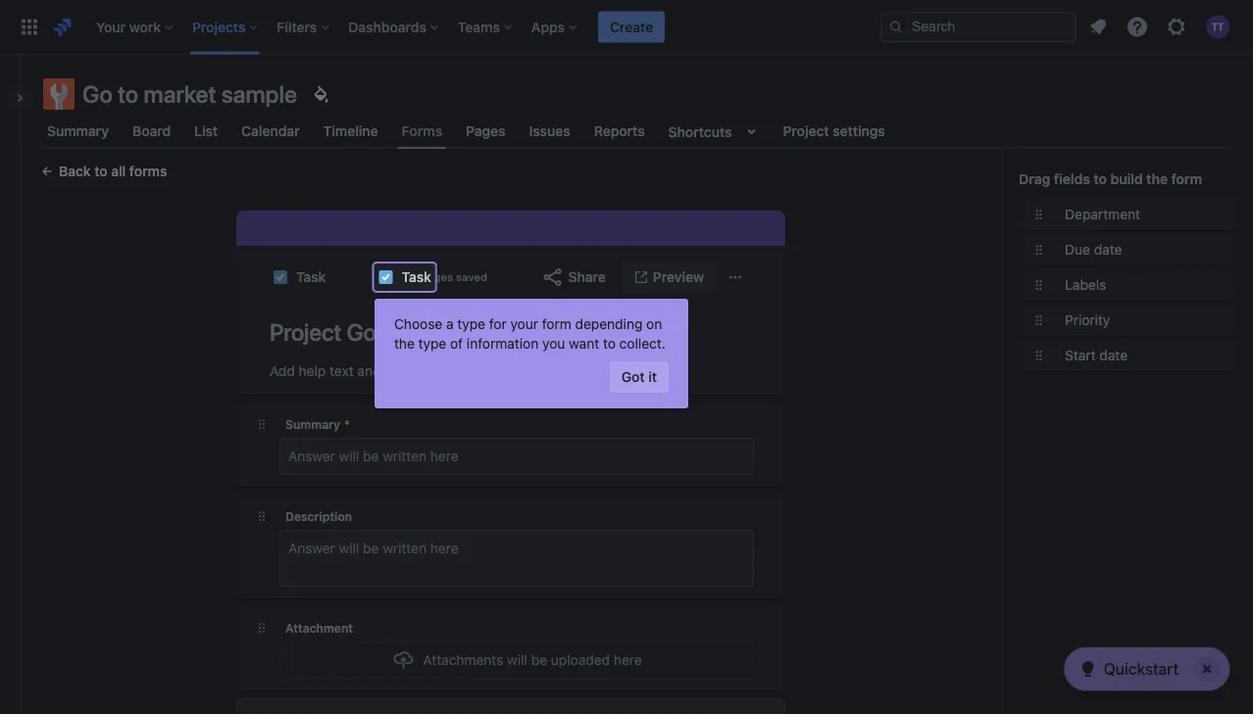 Task type: vqa. For each thing, say whether or not it's contained in the screenshot.
Project
yes



Task type: locate. For each thing, give the bounding box(es) containing it.
to down depending
[[603, 336, 616, 352]]

2 vertical spatial form
[[539, 363, 569, 379]]

market
[[144, 80, 216, 108], [406, 319, 477, 346]]

1 vertical spatial project
[[270, 319, 342, 346]]

1 vertical spatial be
[[363, 541, 379, 557]]

0 vertical spatial market
[[144, 80, 216, 108]]

start date
[[1065, 348, 1128, 364]]

board link
[[128, 114, 175, 149]]

reports link
[[590, 114, 649, 149]]

all
[[111, 163, 126, 179]]

1 vertical spatial the
[[394, 336, 415, 352]]

text
[[330, 363, 354, 379]]

summary left *
[[285, 418, 340, 431]]

project up the help
[[270, 319, 342, 346]]

type
[[457, 316, 485, 332], [418, 336, 446, 352]]

fill
[[479, 363, 494, 379]]

0 horizontal spatial sample
[[221, 80, 297, 108]]

tab list
[[31, 114, 1241, 149]]

create banner
[[0, 0, 1253, 55]]

0 vertical spatial answer
[[288, 449, 335, 465]]

task
[[296, 269, 326, 285], [577, 319, 623, 346]]

date right due
[[1094, 242, 1122, 258]]

instructions
[[385, 363, 459, 379]]

this
[[512, 363, 536, 379]]

form
[[1171, 171, 1202, 187], [542, 316, 572, 332], [539, 363, 569, 379]]

0 horizontal spatial task
[[296, 269, 326, 285]]

the
[[1146, 171, 1168, 187], [394, 336, 415, 352]]

2 vertical spatial will
[[507, 653, 528, 669]]

to left the 'all'
[[94, 163, 107, 179]]

market up instructions
[[406, 319, 477, 346]]

0 horizontal spatial type
[[418, 336, 446, 352]]

it
[[648, 369, 657, 385]]

type left of
[[418, 336, 446, 352]]

to
[[118, 80, 138, 108], [94, 163, 107, 179], [1094, 171, 1107, 187], [381, 319, 401, 346], [603, 336, 616, 352], [463, 363, 476, 379]]

type right the a
[[457, 316, 485, 332]]

market up list
[[144, 80, 216, 108]]

labels
[[1065, 277, 1106, 293]]

list
[[194, 123, 218, 139]]

0 horizontal spatial go
[[82, 80, 113, 108]]

answer will be written here down *
[[288, 449, 458, 465]]

all changes saved
[[391, 271, 487, 284]]

1 horizontal spatial go
[[346, 319, 376, 346]]

go up and
[[346, 319, 376, 346]]

2 answer will be written here from the top
[[288, 541, 458, 557]]

form for your
[[542, 316, 572, 332]]

form right build
[[1171, 171, 1202, 187]]

be
[[363, 449, 379, 465], [363, 541, 379, 557], [531, 653, 547, 669]]

0 horizontal spatial the
[[394, 336, 415, 352]]

will right attachments
[[507, 653, 528, 669]]

preview
[[653, 269, 704, 285]]

0 vertical spatial will
[[339, 449, 359, 465]]

0 vertical spatial answer will be written here
[[288, 449, 458, 465]]

1 vertical spatial summary
[[285, 418, 340, 431]]

jira image
[[51, 15, 75, 39], [51, 15, 75, 39]]

1 vertical spatial date
[[1100, 348, 1128, 364]]

1 vertical spatial type
[[418, 336, 446, 352]]

on
[[646, 316, 662, 332]]

task right -
[[577, 319, 623, 346]]

1 horizontal spatial project
[[783, 123, 829, 139]]

the right build
[[1146, 171, 1168, 187]]

0 vertical spatial type
[[457, 316, 485, 332]]

drag
[[1019, 171, 1050, 187]]

summary inside 'link'
[[47, 123, 109, 139]]

1 answer will be written here from the top
[[288, 449, 458, 465]]

here
[[430, 449, 458, 465], [430, 541, 458, 557], [614, 653, 642, 669]]

form
[[628, 319, 681, 346]]

2 answer from the top
[[288, 541, 335, 557]]

issues
[[529, 123, 570, 139]]

go up summary 'link'
[[82, 80, 113, 108]]

will
[[339, 449, 359, 465], [339, 541, 359, 557], [507, 653, 528, 669]]

here for description
[[430, 541, 458, 557]]

0 vertical spatial written
[[383, 449, 427, 465]]

project left settings
[[783, 123, 829, 139]]

1 vertical spatial answer
[[288, 541, 335, 557]]

dismiss quickstart image
[[1191, 654, 1223, 685]]

drag fields to build the form
[[1019, 171, 1202, 187]]

2 vertical spatial be
[[531, 653, 547, 669]]

written
[[383, 449, 427, 465], [383, 541, 427, 557]]

project inside tab list
[[783, 123, 829, 139]]

due
[[1065, 242, 1090, 258]]

form up you
[[542, 316, 572, 332]]

1 vertical spatial answer will be written here
[[288, 541, 458, 557]]

be for description
[[363, 541, 379, 557]]

task left all
[[296, 269, 326, 285]]

answer for summary
[[288, 449, 335, 465]]

date for due date
[[1094, 242, 1122, 258]]

to inside the back to all forms link
[[94, 163, 107, 179]]

tab list containing forms
[[31, 114, 1241, 149]]

1 vertical spatial written
[[383, 541, 427, 557]]

answer down description
[[288, 541, 335, 557]]

summary
[[47, 123, 109, 139], [285, 418, 340, 431]]

answer will be written here down description
[[288, 541, 458, 557]]

1 answer from the top
[[288, 449, 335, 465]]

depending
[[575, 316, 643, 332]]

0 vertical spatial be
[[363, 449, 379, 465]]

build
[[1110, 171, 1143, 187]]

attachment
[[285, 622, 353, 635]]

1 horizontal spatial summary
[[285, 418, 340, 431]]

Search field
[[881, 11, 1077, 43]]

board
[[132, 123, 171, 139]]

and
[[357, 363, 381, 379]]

create button
[[598, 11, 665, 43]]

date right start
[[1100, 348, 1128, 364]]

form inside choose a type for your form depending on the type of information you want to collect.
[[542, 316, 572, 332]]

answer will be written here for summary
[[288, 449, 458, 465]]

1 vertical spatial here
[[430, 541, 458, 557]]

1 vertical spatial form
[[542, 316, 572, 332]]

the down choose
[[394, 336, 415, 352]]

0 vertical spatial here
[[430, 449, 458, 465]]

go
[[82, 80, 113, 108], [346, 319, 376, 346]]

0 vertical spatial summary
[[47, 123, 109, 139]]

forms
[[402, 123, 442, 139]]

project for project go to market sample - task form
[[270, 319, 342, 346]]

1 horizontal spatial sample
[[482, 319, 557, 346]]

sample
[[221, 80, 297, 108], [482, 319, 557, 346]]

will down description
[[339, 541, 359, 557]]

1 written from the top
[[383, 449, 427, 465]]

1 horizontal spatial market
[[406, 319, 477, 346]]

answer will be written here for description
[[288, 541, 458, 557]]

1 horizontal spatial the
[[1146, 171, 1168, 187]]

add help text and instructions to fill in this form
[[270, 363, 569, 379]]

answer
[[288, 449, 335, 465], [288, 541, 335, 557]]

-
[[562, 319, 572, 346]]

to up "add help text and instructions to fill in this form"
[[381, 319, 401, 346]]

to inside choose a type for your form depending on the type of information you want to collect.
[[603, 336, 616, 352]]

answer down summary *
[[288, 449, 335, 465]]

0 vertical spatial date
[[1094, 242, 1122, 258]]

*
[[344, 418, 350, 431]]

upload image
[[392, 649, 415, 673]]

due date
[[1065, 242, 1122, 258]]

to left fill
[[463, 363, 476, 379]]

forms
[[129, 163, 167, 179]]

0 horizontal spatial summary
[[47, 123, 109, 139]]

0 vertical spatial form
[[1171, 171, 1202, 187]]

quickstart
[[1104, 660, 1179, 679]]

summary up back
[[47, 123, 109, 139]]

0 horizontal spatial project
[[270, 319, 342, 346]]

pages link
[[462, 114, 509, 149]]

back to all forms link
[[27, 156, 179, 187]]

date
[[1094, 242, 1122, 258], [1100, 348, 1128, 364]]

form down you
[[539, 363, 569, 379]]

add
[[270, 363, 295, 379]]

summary for summary *
[[285, 418, 340, 431]]

2 written from the top
[[383, 541, 427, 557]]

answer will be written here
[[288, 449, 458, 465], [288, 541, 458, 557]]

0 vertical spatial task
[[296, 269, 326, 285]]

form for the
[[1171, 171, 1202, 187]]

1 horizontal spatial task
[[577, 319, 623, 346]]

will down *
[[339, 449, 359, 465]]

settings
[[833, 123, 885, 139]]

attachments
[[423, 653, 503, 669]]

project
[[783, 123, 829, 139], [270, 319, 342, 346]]

project settings
[[783, 123, 885, 139]]

1 vertical spatial market
[[406, 319, 477, 346]]

1 vertical spatial will
[[339, 541, 359, 557]]

0 vertical spatial project
[[783, 123, 829, 139]]



Task type: describe. For each thing, give the bounding box(es) containing it.
1 vertical spatial task
[[577, 319, 623, 346]]

check image
[[1076, 658, 1100, 681]]

pages
[[466, 123, 506, 139]]

got
[[621, 369, 645, 385]]

attachments will be uploaded here
[[423, 653, 642, 669]]

will for description
[[339, 541, 359, 557]]

quickstart button
[[1065, 648, 1230, 691]]

calendar link
[[237, 114, 304, 149]]

go to market sample
[[82, 80, 297, 108]]

to left build
[[1094, 171, 1107, 187]]

you
[[542, 336, 565, 352]]

summary link
[[43, 114, 113, 149]]

all
[[391, 271, 405, 284]]

project go to market sample - task form
[[270, 319, 681, 346]]

project settings link
[[779, 114, 889, 149]]

fields
[[1054, 171, 1090, 187]]

1 vertical spatial sample
[[482, 319, 557, 346]]

priority
[[1065, 312, 1110, 328]]

choose
[[394, 316, 442, 332]]

will for summary
[[339, 449, 359, 465]]

project for project settings
[[783, 123, 829, 139]]

be for summary
[[363, 449, 379, 465]]

timeline link
[[319, 114, 382, 149]]

date for start date
[[1100, 348, 1128, 364]]

help
[[299, 363, 326, 379]]

issues link
[[525, 114, 574, 149]]

0 vertical spatial sample
[[221, 80, 297, 108]]

got it
[[621, 369, 657, 385]]

in
[[498, 363, 509, 379]]

want
[[569, 336, 599, 352]]

department
[[1065, 206, 1140, 223]]

choose a type for your form depending on the type of information you want to collect.
[[394, 316, 666, 352]]

preview button
[[621, 262, 716, 293]]

description
[[285, 510, 352, 524]]

reports
[[594, 123, 645, 139]]

changes
[[408, 271, 453, 284]]

written for description
[[383, 541, 427, 557]]

search image
[[888, 19, 904, 35]]

calendar
[[241, 123, 300, 139]]

collect.
[[619, 336, 666, 352]]

information
[[467, 336, 539, 352]]

primary element
[[12, 0, 881, 54]]

back
[[59, 163, 91, 179]]

back to all forms
[[59, 163, 167, 179]]

here for summary
[[430, 449, 458, 465]]

a
[[446, 316, 454, 332]]

your
[[510, 316, 538, 332]]

timeline
[[323, 123, 378, 139]]

summary *
[[285, 418, 350, 431]]

got it button
[[610, 362, 669, 393]]

for
[[489, 316, 507, 332]]

uploaded
[[551, 653, 610, 669]]

2 vertical spatial here
[[614, 653, 642, 669]]

start
[[1065, 348, 1096, 364]]

create
[[610, 19, 653, 35]]

answer for description
[[288, 541, 335, 557]]

summary for summary
[[47, 123, 109, 139]]

written for summary
[[383, 449, 427, 465]]

0 horizontal spatial market
[[144, 80, 216, 108]]

the inside choose a type for your form depending on the type of information you want to collect.
[[394, 336, 415, 352]]

0 vertical spatial the
[[1146, 171, 1168, 187]]

list link
[[190, 114, 222, 149]]

to up board
[[118, 80, 138, 108]]

0 vertical spatial go
[[82, 80, 113, 108]]

of
[[450, 336, 463, 352]]

saved
[[456, 271, 487, 284]]

1 horizontal spatial type
[[457, 316, 485, 332]]

1 vertical spatial go
[[346, 319, 376, 346]]



